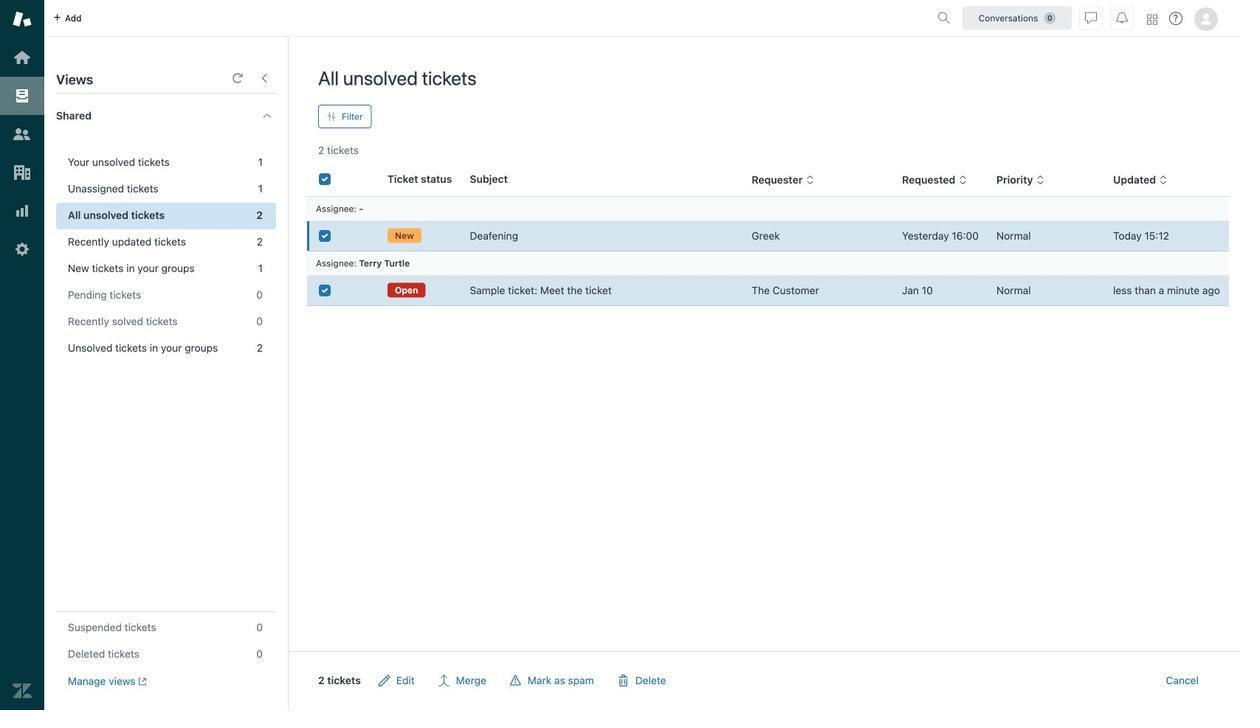 Task type: describe. For each thing, give the bounding box(es) containing it.
button displays agent's chat status as invisible. image
[[1085, 12, 1097, 24]]

reporting image
[[13, 202, 32, 221]]

customers image
[[13, 125, 32, 144]]

2 row from the top
[[307, 276, 1229, 306]]

zendesk support image
[[13, 10, 32, 29]]

get help image
[[1169, 12, 1182, 25]]

refresh views pane image
[[232, 72, 244, 84]]

now showing 2 tickets region
[[289, 158, 1240, 711]]

opens in a new tab image
[[135, 678, 147, 687]]

hide panel views image
[[258, 72, 270, 84]]

admin image
[[13, 240, 32, 259]]

organizations image
[[13, 163, 32, 182]]



Task type: locate. For each thing, give the bounding box(es) containing it.
views image
[[13, 86, 32, 106]]

heading
[[44, 94, 288, 138]]

1 vertical spatial row
[[307, 276, 1229, 306]]

0 vertical spatial row
[[307, 221, 1229, 251]]

get started image
[[13, 48, 32, 67]]

notifications image
[[1116, 12, 1128, 24]]

zendesk image
[[13, 682, 32, 701]]

1 row from the top
[[307, 221, 1229, 251]]

zendesk products image
[[1147, 14, 1157, 25]]

main element
[[0, 0, 44, 711]]

row
[[307, 221, 1229, 251], [307, 276, 1229, 306]]



Task type: vqa. For each thing, say whether or not it's contained in the screenshot.
Now showing 2 tickets region
yes



